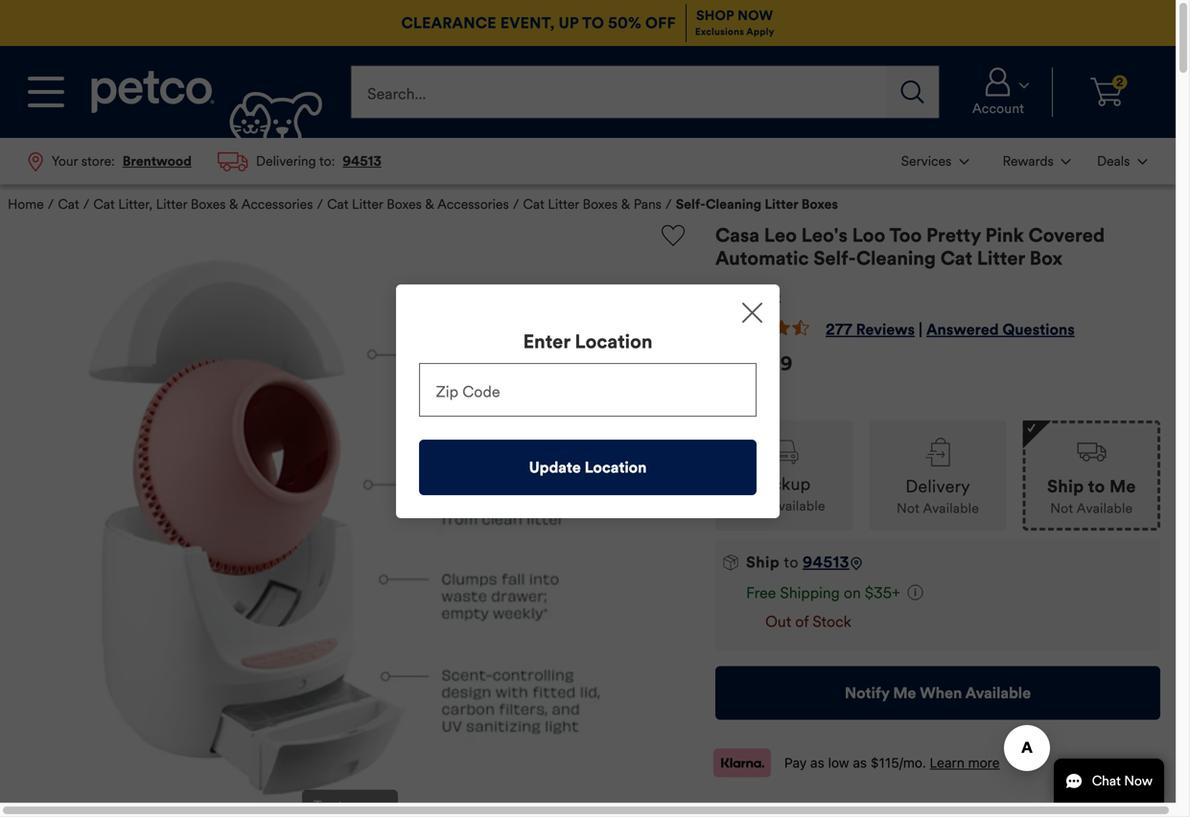 Task type: locate. For each thing, give the bounding box(es) containing it.
0 horizontal spatial carat down icon 13 button
[[984, 140, 1082, 182]]

answered questions link
[[926, 320, 1075, 340]]

1 horizontal spatial ship
[[1047, 477, 1084, 498]]

cat litter, litter boxes & accessories link
[[93, 196, 313, 213]]

option group
[[715, 402, 1160, 531]]

2
[[1116, 75, 1123, 90]]

carat down icon 13 image up covered
[[1061, 159, 1071, 165]]

1 horizontal spatial me
[[1109, 477, 1136, 498]]

enter location
[[523, 330, 653, 354]]

0 vertical spatial me
[[1109, 477, 1136, 498]]

carat down icon 13 image left 2 link on the right
[[1019, 83, 1029, 88]]

carat down icon 13 button right search icon
[[952, 67, 1044, 117]]

4 / from the left
[[513, 196, 519, 213]]

questions
[[1002, 320, 1075, 340]]

covered
[[1028, 224, 1105, 248]]

carat down icon 13 button down search icon
[[890, 140, 980, 182]]

location for enter location
[[575, 330, 653, 354]]

list item
[[15, 138, 205, 185]]

0 horizontal spatial &
[[229, 196, 238, 213]]

casa for casa leo leo's loo too pretty pink covered automatic self-cleaning cat litter box
[[715, 224, 760, 248]]

out of stock
[[761, 613, 851, 632]]

clearance event, up to 50% off
[[401, 13, 676, 33]]

1 horizontal spatial to
[[1088, 477, 1105, 498]]

available
[[769, 498, 825, 515], [923, 501, 979, 517], [1077, 501, 1133, 517], [965, 684, 1031, 703]]

ship
[[1047, 477, 1084, 498], [746, 553, 780, 572]]

cleaning
[[706, 196, 761, 213], [856, 247, 936, 271]]

self-cleaning litter boxes link
[[676, 196, 838, 213]]

1 vertical spatial cleaning
[[856, 247, 936, 271]]

cat litter boxes & pans link
[[523, 196, 662, 213]]

now
[[737, 7, 773, 24]]

available inside the ship to me not available
[[1077, 501, 1133, 517]]

0 horizontal spatial accessories
[[241, 196, 313, 213]]

None field
[[419, 363, 757, 417]]

1 accessories from the left
[[241, 196, 313, 213]]

casa inside casa leo leo's loo too pretty pink covered automatic self-cleaning cat litter box
[[715, 224, 760, 248]]

0 vertical spatial to
[[1088, 477, 1105, 498]]

litter
[[156, 196, 187, 213], [352, 196, 383, 213], [548, 196, 579, 213], [765, 196, 798, 213], [977, 247, 1025, 271]]

leo's
[[801, 224, 848, 248]]

|
[[919, 320, 922, 340]]

carat down icon 13 button
[[952, 67, 1044, 117], [890, 140, 980, 182]]

1 vertical spatial casa
[[715, 286, 751, 305]]

2 casa from the top
[[715, 286, 751, 305]]

clearance
[[401, 13, 496, 33]]

home link
[[8, 196, 44, 213]]

1 horizontal spatial carat down icon 13 button
[[1086, 140, 1158, 182]]

1 horizontal spatial &
[[425, 196, 434, 213]]

location
[[575, 330, 653, 354], [585, 458, 647, 478]]

1 horizontal spatial as
[[853, 755, 867, 771]]

self- right pans
[[676, 196, 706, 213]]

update location
[[529, 458, 647, 478]]

0 horizontal spatial to
[[784, 553, 799, 572]]

self-
[[676, 196, 706, 213], [813, 247, 856, 271]]

277
[[826, 320, 852, 340]]

too
[[889, 224, 922, 248]]

casa leo
[[715, 286, 781, 305]]

1 horizontal spatial cleaning
[[856, 247, 936, 271]]

location for update location
[[585, 458, 647, 478]]

1 vertical spatial me
[[893, 684, 916, 703]]

1 vertical spatial location
[[585, 458, 647, 478]]

home
[[8, 196, 44, 213]]

94513
[[803, 553, 849, 572]]

1 vertical spatial ship
[[746, 553, 780, 572]]

2 accessories from the left
[[437, 196, 509, 213]]

location inside update location 'button'
[[585, 458, 647, 478]]

not inside delivery not available
[[897, 501, 920, 517]]

carat down icon 13 button
[[984, 140, 1082, 182], [1086, 140, 1158, 182]]

as
[[810, 755, 824, 771], [853, 755, 867, 771]]

me inside button
[[893, 684, 916, 703]]

not
[[743, 498, 766, 515], [897, 501, 920, 517], [1050, 501, 1073, 517]]

litter,
[[118, 196, 152, 213]]

1 vertical spatial carat down icon 13 button
[[890, 140, 980, 182]]

leo for casa leo
[[754, 286, 781, 305]]

0 vertical spatial self-
[[676, 196, 706, 213]]

0 horizontal spatial ship
[[746, 553, 780, 572]]

leo down automatic
[[754, 286, 781, 305]]

free
[[746, 584, 776, 603]]

0 vertical spatial ship
[[1047, 477, 1084, 498]]

/
[[48, 196, 54, 213], [83, 196, 90, 213], [317, 196, 323, 213], [513, 196, 519, 213], [665, 196, 672, 213]]

stock
[[813, 613, 851, 632]]

me inside the ship to me not available
[[1109, 477, 1136, 498]]

2 & from the left
[[425, 196, 434, 213]]

up
[[559, 13, 579, 33]]

carat down icon 13 button down 2 link on the right
[[1086, 140, 1158, 182]]

$35+
[[865, 584, 900, 603]]

1 / from the left
[[48, 196, 54, 213]]

leo down self-cleaning litter boxes in the top right of the page
[[764, 224, 797, 248]]

ship to me not available
[[1047, 477, 1136, 517]]

location right enter
[[575, 330, 653, 354]]

2 horizontal spatial &
[[621, 196, 630, 213]]

1 horizontal spatial not
[[897, 501, 920, 517]]

delivery
[[905, 477, 970, 498]]

location right update
[[585, 458, 647, 478]]

0 horizontal spatial self-
[[676, 196, 706, 213]]

boxes
[[191, 196, 226, 213], [387, 196, 422, 213], [583, 196, 618, 213], [801, 196, 838, 213]]

available inside button
[[965, 684, 1031, 703]]

0 vertical spatial leo
[[764, 224, 797, 248]]

box
[[1030, 247, 1063, 271]]

0 horizontal spatial not
[[743, 498, 766, 515]]

not inside the ship to me not available
[[1050, 501, 1073, 517]]

pretty
[[926, 224, 981, 248]]

1 vertical spatial leo
[[754, 286, 781, 305]]

self- up 277
[[813, 247, 856, 271]]

0 horizontal spatial cleaning
[[706, 196, 761, 213]]

1 vertical spatial to
[[784, 553, 799, 572]]

&
[[229, 196, 238, 213], [425, 196, 434, 213], [621, 196, 630, 213]]

as right low
[[853, 755, 867, 771]]

self-cleaning litter boxes
[[676, 196, 838, 213]]

Search search field
[[350, 65, 886, 119]]

leo
[[764, 224, 797, 248], [754, 286, 781, 305]]

search image
[[901, 81, 924, 104]]

cleaning up reviews at top right
[[856, 247, 936, 271]]

as left low
[[810, 755, 824, 771]]

1 vertical spatial self-
[[813, 247, 856, 271]]

0 vertical spatial casa
[[715, 224, 760, 248]]

ship inside the ship to me not available
[[1047, 477, 1084, 498]]

to
[[582, 13, 604, 33]]

0 vertical spatial carat down icon 13 button
[[952, 67, 1044, 117]]

accessories
[[241, 196, 313, 213], [437, 196, 509, 213]]

0 horizontal spatial me
[[893, 684, 916, 703]]

casa
[[715, 224, 760, 248], [715, 286, 751, 305]]

1 horizontal spatial accessories
[[437, 196, 509, 213]]

me
[[1109, 477, 1136, 498], [893, 684, 916, 703]]

3 / from the left
[[317, 196, 323, 213]]

scroll to top image
[[1133, 707, 1150, 724]]

1 & from the left
[[229, 196, 238, 213]]

list item inside enter location "list"
[[15, 138, 205, 185]]

cleaning up automatic
[[706, 196, 761, 213]]

carat down icon 13 image
[[1019, 83, 1029, 88], [959, 159, 969, 165], [1061, 159, 1071, 165], [1138, 159, 1147, 165]]

pay
[[784, 755, 807, 771]]

casa down self-cleaning litter boxes in the top right of the page
[[715, 224, 760, 248]]

cat
[[58, 196, 79, 213], [93, 196, 115, 213], [327, 196, 348, 213], [523, 196, 544, 213], [940, 247, 972, 271]]

50%
[[608, 13, 641, 33]]

enter location list item
[[0, 0, 1176, 804]]

carat down icon 13 image up 'pretty'
[[959, 159, 969, 165]]

list
[[888, 138, 1160, 184]]

notify me when available
[[845, 684, 1031, 703]]

2 horizontal spatial not
[[1050, 501, 1073, 517]]

1 carat down icon 13 button from the left
[[984, 140, 1082, 182]]

not inside the pickup not available
[[743, 498, 766, 515]]

delivery-method-Pickup-Not Available radio
[[715, 421, 853, 531]]

1 horizontal spatial self-
[[813, 247, 856, 271]]

carat down icon 13 button up pink
[[984, 140, 1082, 182]]

litter inside casa leo leo's loo too pretty pink covered automatic self-cleaning cat litter box
[[977, 247, 1025, 271]]

delivery-method-Delivery-Not Available radio
[[869, 421, 1007, 531]]

icon pickup store image
[[770, 441, 798, 465]]

ship for me
[[1047, 477, 1084, 498]]

to
[[1088, 477, 1105, 498], [784, 553, 799, 572]]

ship to 94513
[[746, 553, 849, 572]]

$115/mo.
[[871, 755, 926, 771]]

casa down automatic
[[715, 286, 751, 305]]

0 vertical spatial location
[[575, 330, 653, 354]]

0 horizontal spatial as
[[810, 755, 824, 771]]

leo inside casa leo leo's loo too pretty pink covered automatic self-cleaning cat litter box
[[764, 224, 797, 248]]

to inside the ship to me not available
[[1088, 477, 1105, 498]]

available inside the pickup not available
[[769, 498, 825, 515]]

1 casa from the top
[[715, 224, 760, 248]]



Task type: describe. For each thing, give the bounding box(es) containing it.
pay as low as $115/mo. learn more
[[784, 755, 1000, 771]]

when
[[920, 684, 962, 703]]

delivery-method-Ship to Me-Not Available radio
[[1023, 421, 1160, 531]]

enter location list
[[0, 0, 1176, 804]]

2 / from the left
[[83, 196, 90, 213]]

styled arrow button link
[[1122, 696, 1160, 735]]

icon check success 4 image
[[1027, 423, 1036, 433]]

icon delivery pin image
[[849, 558, 863, 571]]

home / cat / cat litter, litter boxes & accessories / cat litter boxes & accessories / cat litter boxes & pans /
[[8, 196, 672, 213]]

option group containing pickup
[[715, 402, 1160, 531]]

1 as from the left
[[810, 755, 824, 771]]

pans
[[634, 196, 662, 213]]

2 carat down icon 13 button from the left
[[1086, 140, 1158, 182]]

94513 button
[[803, 553, 849, 572]]

event,
[[500, 13, 555, 33]]

3 boxes from the left
[[583, 196, 618, 213]]

$649.99
[[715, 353, 793, 376]]

to for 94513
[[784, 553, 799, 572]]

cat litter boxes & accessories link
[[327, 196, 509, 213]]

free shipping on $35+ image
[[908, 585, 923, 601]]

3 & from the left
[[621, 196, 630, 213]]

cat link
[[58, 196, 79, 213]]

exclusions
[[695, 26, 744, 38]]

shipping
[[780, 584, 840, 603]]

available inside delivery not available
[[923, 501, 979, 517]]

leo for casa leo leo's loo too pretty pink covered automatic self-cleaning cat litter box
[[764, 224, 797, 248]]

carat down icon 13 image down 2 link on the right
[[1138, 159, 1147, 165]]

pink
[[985, 224, 1024, 248]]

enter
[[523, 330, 570, 354]]

casa leo leo's loo too pretty pink covered automatic self-cleaning cat litter box
[[715, 224, 1105, 271]]

1 boxes from the left
[[191, 196, 226, 213]]

not for pickup
[[743, 498, 766, 515]]

ship for 94513
[[746, 553, 780, 572]]

off
[[645, 13, 676, 33]]

shop now exclusions apply
[[695, 7, 774, 38]]

cleaning inside casa leo leo's loo too pretty pink covered automatic self-cleaning cat litter box
[[856, 247, 936, 271]]

casa leo link
[[715, 286, 781, 305]]

out
[[765, 613, 791, 632]]

reviews
[[856, 320, 915, 340]]

more
[[968, 755, 1000, 771]]

delivery not available
[[897, 477, 979, 517]]

casa for casa leo
[[715, 286, 751, 305]]

learn
[[930, 755, 965, 771]]

icon info 2 button
[[908, 584, 923, 603]]

cat inside casa leo leo's loo too pretty pink covered automatic self-cleaning cat litter box
[[940, 247, 972, 271]]

free shipping on $35+
[[746, 584, 900, 603]]

low
[[828, 755, 849, 771]]

answered
[[926, 320, 999, 340]]

casa leo leo's loo too pretty pink covered automatic self-cleaning cat litter box - carousel image #4 image
[[45, 225, 655, 818]]

not for delivery
[[897, 501, 920, 517]]

on
[[844, 584, 861, 603]]

update location button
[[419, 440, 757, 496]]

2 boxes from the left
[[387, 196, 422, 213]]

5 / from the left
[[665, 196, 672, 213]]

2 as from the left
[[853, 755, 867, 771]]

self- inside casa leo leo's loo too pretty pink covered automatic self-cleaning cat litter box
[[813, 247, 856, 271]]

pickup
[[757, 474, 811, 495]]

klarna badge image
[[713, 749, 771, 778]]

of
[[795, 613, 809, 632]]

apply
[[746, 26, 774, 38]]

notify me when available button
[[715, 667, 1160, 720]]

0 vertical spatial cleaning
[[706, 196, 761, 213]]

update
[[529, 458, 581, 478]]

2 link
[[1061, 67, 1153, 117]]

pickup not available
[[743, 474, 825, 515]]

shop
[[696, 7, 734, 24]]

277 reviews | answered questions
[[826, 320, 1075, 340]]

notify
[[845, 684, 889, 703]]

learn more button
[[930, 754, 1000, 773]]

4 boxes from the left
[[801, 196, 838, 213]]

automatic
[[715, 247, 809, 271]]

loo
[[852, 224, 885, 248]]

shop now link
[[696, 7, 773, 24]]

to for me
[[1088, 477, 1105, 498]]

none field inside enter location "list item"
[[419, 363, 757, 417]]



Task type: vqa. For each thing, say whether or not it's contained in the screenshot.
the your inside the $1.89 – $3.79 35% off your first Repeat Delivery
no



